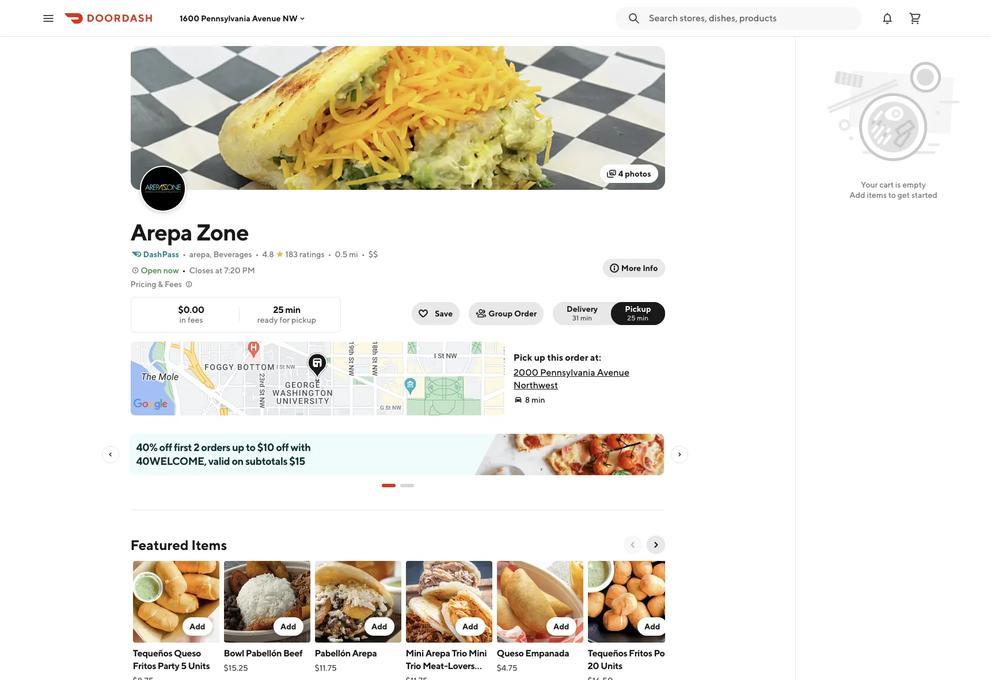 Task type: describe. For each thing, give the bounding box(es) containing it.
add button for tequeños queso fritos party 5 units
[[183, 618, 212, 637]]

2000 pennsylvania avenue northwest link
[[514, 368, 630, 391]]

lovers
[[448, 661, 475, 672]]

4 photos button
[[600, 165, 658, 183]]

avenue inside pick up this order at: 2000 pennsylvania avenue northwest
[[597, 368, 630, 378]]

your
[[861, 180, 878, 190]]

queso inside tequeños queso fritos party 5 units
[[174, 649, 201, 660]]

units inside tequeños queso fritos party 5 units
[[188, 661, 210, 672]]

4.8
[[262, 250, 274, 259]]

units inside tequeños fritos pop 20 units
[[601, 661, 623, 672]]

beef
[[283, 649, 303, 660]]

pickup
[[625, 305, 651, 314]]

fees
[[188, 316, 203, 325]]

pick up this order at: 2000 pennsylvania avenue northwest
[[514, 353, 630, 391]]

now
[[163, 266, 179, 275]]

mini arepa trio mini trio meat-lovers flight image
[[406, 562, 492, 643]]

pricing & fees button
[[130, 279, 193, 290]]

valid
[[208, 456, 230, 468]]

dashpass •
[[143, 250, 186, 259]]

queso empanada $4.75
[[497, 649, 569, 673]]

more info button
[[603, 259, 665, 278]]

pickup 25 min
[[625, 305, 651, 323]]

with
[[291, 442, 311, 454]]

pop
[[654, 649, 670, 660]]

pick
[[514, 353, 532, 363]]

tequeños fritos pop 20 units
[[588, 649, 670, 672]]

31
[[573, 314, 579, 323]]

2 mini from the left
[[469, 649, 487, 660]]

select promotional banner element
[[382, 476, 414, 497]]

subtotals
[[245, 456, 287, 468]]

min inside delivery 31 min
[[581, 314, 592, 323]]

map region
[[8, 239, 597, 534]]

• right the mi
[[362, 250, 365, 259]]

add button for pabellón arepa
[[365, 618, 394, 637]]

dashpass
[[143, 250, 179, 259]]

8
[[525, 396, 530, 405]]

tequeños fritos pop 20 units image
[[588, 562, 674, 643]]

bowl pabellón beef $15.25
[[224, 649, 303, 673]]

1600 pennsylvania avenue nw
[[180, 14, 298, 23]]

$15.25
[[224, 664, 248, 673]]

min inside pickup 25 min
[[637, 314, 649, 323]]

zone
[[196, 219, 249, 246]]

this
[[547, 353, 563, 363]]

183 ratings •
[[285, 250, 331, 259]]

pabellón arepa $11.75
[[315, 649, 377, 673]]

$15
[[289, 456, 305, 468]]

arepa,
[[189, 250, 212, 259]]

7:20
[[224, 266, 241, 275]]

to for get
[[889, 191, 896, 200]]

2
[[194, 442, 199, 454]]

items
[[191, 537, 227, 554]]

previous button of carousel image
[[628, 541, 637, 550]]

queso inside queso empanada $4.75
[[497, 649, 524, 660]]

group order button
[[469, 302, 544, 325]]

fees
[[165, 280, 182, 289]]

group order
[[489, 309, 537, 319]]

add button for tequeños fritos pop 20 units
[[638, 618, 667, 637]]

at:
[[590, 353, 601, 363]]

4 photos
[[619, 169, 651, 179]]

pm
[[242, 266, 255, 275]]

featured items heading
[[130, 536, 227, 555]]

info
[[643, 264, 658, 273]]

min right 8
[[532, 396, 545, 405]]

8 min
[[525, 396, 545, 405]]

add button for mini arepa trio mini trio meat-lovers flight
[[456, 618, 485, 637]]

0 horizontal spatial arepa
[[130, 219, 192, 246]]

up inside 40% off first 2 orders up to $10 off with 40welcome, valid on subtotals $15
[[232, 442, 244, 454]]

featured
[[130, 537, 189, 554]]

ratings
[[300, 250, 325, 259]]

save
[[435, 309, 453, 319]]

photos
[[625, 169, 651, 179]]

1 horizontal spatial trio
[[452, 649, 467, 660]]

empty
[[903, 180, 926, 190]]

pricing & fees
[[130, 280, 182, 289]]

open menu image
[[41, 11, 55, 25]]

tequeños for party
[[133, 649, 172, 660]]

mi
[[349, 250, 358, 259]]

0.5
[[335, 250, 348, 259]]

orders
[[201, 442, 230, 454]]

0 vertical spatial avenue
[[252, 14, 281, 23]]

beverages
[[214, 250, 252, 259]]

4
[[619, 169, 623, 179]]

more
[[621, 264, 641, 273]]

order
[[565, 353, 588, 363]]

• closes at 7:20 pm
[[182, 266, 255, 275]]

$$
[[368, 250, 378, 259]]

$0.00
[[178, 305, 204, 316]]

ready
[[257, 316, 278, 325]]

open now
[[141, 266, 179, 275]]

add for pabellón arepa
[[372, 623, 387, 632]]

5
[[181, 661, 186, 672]]

first
[[174, 442, 192, 454]]

powered by google image
[[133, 399, 167, 411]]

open
[[141, 266, 162, 275]]

order
[[514, 309, 537, 319]]

1600
[[180, 14, 199, 23]]



Task type: locate. For each thing, give the bounding box(es) containing it.
your cart is empty add items to get started
[[850, 180, 938, 200]]

183
[[285, 250, 298, 259]]

tequeños up party on the bottom left of the page
[[133, 649, 172, 660]]

units right 5
[[188, 661, 210, 672]]

save button
[[412, 302, 460, 325]]

add for mini arepa trio mini trio meat-lovers flight
[[463, 623, 478, 632]]

up left the this
[[534, 353, 545, 363]]

add up empanada
[[554, 623, 569, 632]]

off right $10
[[276, 442, 289, 454]]

0 horizontal spatial trio
[[406, 661, 421, 672]]

0 vertical spatial fritos
[[629, 649, 652, 660]]

queso up "$4.75"
[[497, 649, 524, 660]]

fritos left party on the bottom left of the page
[[133, 661, 156, 672]]

add button up 'pabellón arepa $11.75'
[[365, 618, 394, 637]]

arepa, beverages
[[189, 250, 252, 259]]

in
[[179, 316, 186, 325]]

2 add button from the left
[[274, 618, 303, 637]]

25 inside pickup 25 min
[[627, 314, 636, 323]]

delivery
[[567, 305, 598, 314]]

meat-
[[423, 661, 448, 672]]

add up lovers
[[463, 623, 478, 632]]

trio up lovers
[[452, 649, 467, 660]]

5 add button from the left
[[547, 618, 576, 637]]

3 add button from the left
[[365, 618, 394, 637]]

items
[[867, 191, 887, 200]]

units right 20
[[601, 661, 623, 672]]

min down more info
[[637, 314, 649, 323]]

pennsylvania down order
[[540, 368, 595, 378]]

up up "on" at bottom left
[[232, 442, 244, 454]]

fritos
[[629, 649, 652, 660], [133, 661, 156, 672]]

min
[[285, 305, 301, 316], [581, 314, 592, 323], [637, 314, 649, 323], [532, 396, 545, 405]]

0 vertical spatial pennsylvania
[[201, 14, 250, 23]]

trio
[[452, 649, 467, 660], [406, 661, 421, 672]]

add for tequeños queso fritos party 5 units
[[189, 623, 205, 632]]

add up tequeños queso fritos party 5 units on the bottom left
[[189, 623, 205, 632]]

1 horizontal spatial 25
[[627, 314, 636, 323]]

min right 31
[[581, 314, 592, 323]]

add down your
[[850, 191, 866, 200]]

pabellón left beef
[[246, 649, 282, 660]]

mini up lovers
[[469, 649, 487, 660]]

arepa zone image
[[130, 46, 665, 190], [141, 167, 185, 211]]

•
[[183, 250, 186, 259], [255, 250, 259, 259], [328, 250, 331, 259], [362, 250, 365, 259], [182, 266, 186, 275]]

arepa for mini arepa trio mini trio meat-lovers flight
[[426, 649, 450, 660]]

20
[[588, 661, 599, 672]]

add for bowl pabellón beef
[[280, 623, 296, 632]]

1 tequeños from the left
[[133, 649, 172, 660]]

2 horizontal spatial arepa
[[426, 649, 450, 660]]

nw
[[283, 14, 298, 23]]

arepa up 'meat-'
[[426, 649, 450, 660]]

• left the arepa,
[[183, 250, 186, 259]]

add button up lovers
[[456, 618, 485, 637]]

arepa down the pabellón arepa image at the bottom left of the page
[[352, 649, 377, 660]]

tequeños up 20
[[588, 649, 627, 660]]

up inside pick up this order at: 2000 pennsylvania avenue northwest
[[534, 353, 545, 363]]

$0.00 in fees
[[178, 305, 204, 325]]

pabellón inside bowl pabellón beef $15.25
[[246, 649, 282, 660]]

get
[[898, 191, 910, 200]]

tequeños inside tequeños queso fritos party 5 units
[[133, 649, 172, 660]]

to inside 40% off first 2 orders up to $10 off with 40welcome, valid on subtotals $15
[[246, 442, 256, 454]]

40% off first 2 orders up to $10 off with 40welcome, valid on subtotals $15
[[136, 442, 311, 468]]

order methods option group
[[553, 302, 665, 325]]

1 horizontal spatial pennsylvania
[[540, 368, 595, 378]]

to left the get
[[889, 191, 896, 200]]

0 horizontal spatial pennsylvania
[[201, 14, 250, 23]]

1 units from the left
[[188, 661, 210, 672]]

1 horizontal spatial pabellón
[[315, 649, 351, 660]]

1 off from the left
[[159, 442, 172, 454]]

0 horizontal spatial units
[[188, 661, 210, 672]]

• right 'now'
[[182, 266, 186, 275]]

arepa inside 'pabellón arepa $11.75'
[[352, 649, 377, 660]]

add for queso empanada
[[554, 623, 569, 632]]

1600 pennsylvania avenue nw button
[[180, 14, 307, 23]]

on
[[232, 456, 244, 468]]

2 off from the left
[[276, 442, 289, 454]]

1 mini from the left
[[406, 649, 424, 660]]

to left $10
[[246, 442, 256, 454]]

0.5 mi • $$
[[335, 250, 378, 259]]

arepa for pabellón arepa $11.75
[[352, 649, 377, 660]]

add button for queso empanada
[[547, 618, 576, 637]]

0 vertical spatial trio
[[452, 649, 467, 660]]

25 right delivery 31 min
[[627, 314, 636, 323]]

2000
[[514, 368, 539, 378]]

25 inside "25 min ready for pickup"
[[273, 305, 284, 316]]

arepa up dashpass
[[130, 219, 192, 246]]

trio up flight
[[406, 661, 421, 672]]

25 min ready for pickup
[[257, 305, 316, 325]]

0 vertical spatial up
[[534, 353, 545, 363]]

arepa zone
[[130, 219, 249, 246]]

1 horizontal spatial off
[[276, 442, 289, 454]]

2 units from the left
[[601, 661, 623, 672]]

40welcome,
[[136, 456, 207, 468]]

fritos left pop
[[629, 649, 652, 660]]

add up beef
[[280, 623, 296, 632]]

4 add button from the left
[[456, 618, 485, 637]]

off up 40welcome,
[[159, 442, 172, 454]]

pennsylvania
[[201, 14, 250, 23], [540, 368, 595, 378]]

add button for bowl pabellón beef
[[274, 618, 303, 637]]

1 horizontal spatial avenue
[[597, 368, 630, 378]]

pabellón
[[246, 649, 282, 660], [315, 649, 351, 660]]

1 horizontal spatial up
[[534, 353, 545, 363]]

2 tequeños from the left
[[588, 649, 627, 660]]

pricing
[[130, 280, 156, 289]]

tequeños queso fritos party 5 units
[[133, 649, 210, 672]]

None radio
[[553, 302, 619, 325], [611, 302, 665, 325], [553, 302, 619, 325], [611, 302, 665, 325]]

flight
[[406, 674, 430, 681]]

add button up 5
[[183, 618, 212, 637]]

add inside 'your cart is empty add items to get started'
[[850, 191, 866, 200]]

add
[[850, 191, 866, 200], [189, 623, 205, 632], [280, 623, 296, 632], [372, 623, 387, 632], [463, 623, 478, 632], [554, 623, 569, 632], [645, 623, 660, 632]]

2 queso from the left
[[497, 649, 524, 660]]

cart
[[880, 180, 894, 190]]

more info
[[621, 264, 658, 273]]

closes
[[189, 266, 214, 275]]

for
[[280, 316, 290, 325]]

party
[[158, 661, 179, 672]]

pabellón inside 'pabellón arepa $11.75'
[[315, 649, 351, 660]]

notification bell image
[[881, 11, 895, 25]]

add button
[[183, 618, 212, 637], [274, 618, 303, 637], [365, 618, 394, 637], [456, 618, 485, 637], [547, 618, 576, 637], [638, 618, 667, 637]]

to inside 'your cart is empty add items to get started'
[[889, 191, 896, 200]]

0 horizontal spatial mini
[[406, 649, 424, 660]]

mini arepa trio mini trio meat-lovers flight
[[406, 649, 487, 681]]

1 add button from the left
[[183, 618, 212, 637]]

avenue
[[252, 14, 281, 23], [597, 368, 630, 378]]

fritos inside tequeños fritos pop 20 units
[[629, 649, 652, 660]]

queso empanada image
[[497, 562, 583, 643]]

to
[[889, 191, 896, 200], [246, 442, 256, 454]]

min inside "25 min ready for pickup"
[[285, 305, 301, 316]]

fritos inside tequeños queso fritos party 5 units
[[133, 661, 156, 672]]

empanada
[[526, 649, 569, 660]]

$11.75
[[315, 664, 337, 673]]

pennsylvania inside pick up this order at: 2000 pennsylvania avenue northwest
[[540, 368, 595, 378]]

add up pop
[[645, 623, 660, 632]]

delivery 31 min
[[567, 305, 598, 323]]

25 left pickup
[[273, 305, 284, 316]]

1 horizontal spatial fritos
[[629, 649, 652, 660]]

&
[[158, 280, 163, 289]]

avenue down at:
[[597, 368, 630, 378]]

group
[[489, 309, 513, 319]]

arepa inside mini arepa trio mini trio meat-lovers flight
[[426, 649, 450, 660]]

1 vertical spatial pennsylvania
[[540, 368, 595, 378]]

at
[[215, 266, 223, 275]]

add button up beef
[[274, 618, 303, 637]]

1 horizontal spatial to
[[889, 191, 896, 200]]

Store search: begin typing to search for stores available on DoorDash text field
[[649, 12, 855, 24]]

1 vertical spatial trio
[[406, 661, 421, 672]]

queso up 5
[[174, 649, 201, 660]]

tequeños queso fritos party 5 units image
[[133, 562, 219, 643]]

pabellón up '$11.75'
[[315, 649, 351, 660]]

to for $10
[[246, 442, 256, 454]]

0 vertical spatial to
[[889, 191, 896, 200]]

pabellón arepa image
[[315, 562, 401, 643]]

0 horizontal spatial off
[[159, 442, 172, 454]]

1 vertical spatial up
[[232, 442, 244, 454]]

• left 4.8
[[255, 250, 259, 259]]

units
[[188, 661, 210, 672], [601, 661, 623, 672]]

tequeños
[[133, 649, 172, 660], [588, 649, 627, 660]]

bowl
[[224, 649, 244, 660]]

avenue left the nw
[[252, 14, 281, 23]]

tequeños for 20
[[588, 649, 627, 660]]

add button up pop
[[638, 618, 667, 637]]

0 horizontal spatial queso
[[174, 649, 201, 660]]

featured items
[[130, 537, 227, 554]]

1 horizontal spatial queso
[[497, 649, 524, 660]]

40%
[[136, 442, 157, 454]]

tequeños inside tequeños fritos pop 20 units
[[588, 649, 627, 660]]

is
[[896, 180, 901, 190]]

0 horizontal spatial pabellón
[[246, 649, 282, 660]]

1 vertical spatial to
[[246, 442, 256, 454]]

add up 'pabellón arepa $11.75'
[[372, 623, 387, 632]]

1 horizontal spatial tequeños
[[588, 649, 627, 660]]

0 horizontal spatial 25
[[273, 305, 284, 316]]

1 vertical spatial fritos
[[133, 661, 156, 672]]

add for tequeños fritos pop 20 units
[[645, 623, 660, 632]]

1 queso from the left
[[174, 649, 201, 660]]

0 horizontal spatial to
[[246, 442, 256, 454]]

min right ready
[[285, 305, 301, 316]]

1 horizontal spatial arepa
[[352, 649, 377, 660]]

1 horizontal spatial mini
[[469, 649, 487, 660]]

0 horizontal spatial tequeños
[[133, 649, 172, 660]]

pickup
[[291, 316, 316, 325]]

$4.75
[[497, 664, 518, 673]]

0 horizontal spatial up
[[232, 442, 244, 454]]

0 horizontal spatial fritos
[[133, 661, 156, 672]]

1 vertical spatial avenue
[[597, 368, 630, 378]]

started
[[912, 191, 938, 200]]

$10
[[257, 442, 274, 454]]

• left 0.5
[[328, 250, 331, 259]]

6 add button from the left
[[638, 618, 667, 637]]

0 items, open order cart image
[[908, 11, 922, 25]]

pennsylvania right 1600
[[201, 14, 250, 23]]

1 horizontal spatial units
[[601, 661, 623, 672]]

mini up flight
[[406, 649, 424, 660]]

next button of carousel image
[[651, 541, 660, 550]]

0 horizontal spatial avenue
[[252, 14, 281, 23]]

2 pabellón from the left
[[315, 649, 351, 660]]

1 pabellón from the left
[[246, 649, 282, 660]]

add button up empanada
[[547, 618, 576, 637]]

northwest
[[514, 380, 558, 391]]

bowl pabellón beef image
[[224, 562, 310, 643]]

off
[[159, 442, 172, 454], [276, 442, 289, 454]]



Task type: vqa. For each thing, say whether or not it's contained in the screenshot.
pickup
yes



